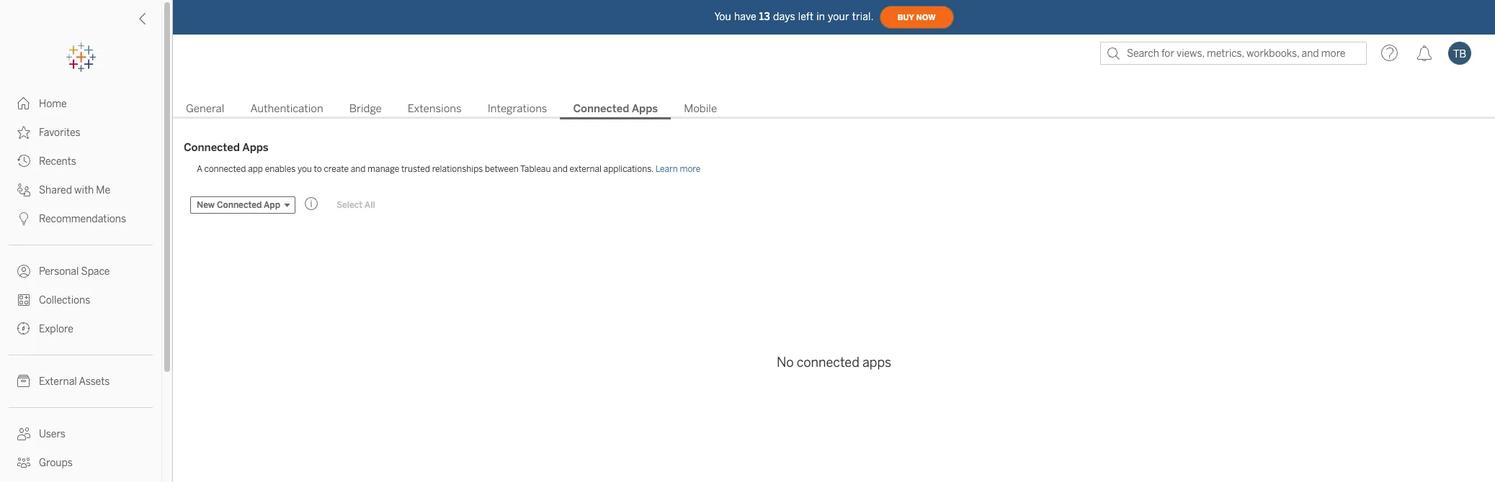 Task type: describe. For each thing, give the bounding box(es) containing it.
0 horizontal spatial apps
[[242, 141, 269, 154]]

personal
[[39, 266, 79, 278]]

users link
[[0, 420, 161, 449]]

extensions
[[408, 102, 462, 115]]

13
[[759, 10, 770, 23]]

explore
[[39, 324, 73, 336]]

connected inside popup button
[[217, 200, 262, 210]]

to
[[314, 164, 322, 174]]

manage
[[368, 164, 399, 174]]

applications.
[[604, 164, 654, 174]]

now
[[917, 13, 936, 22]]

select all
[[337, 200, 375, 210]]

buy
[[898, 13, 914, 22]]

authentication
[[250, 102, 323, 115]]

by text only_f5he34f image for explore
[[17, 323, 30, 336]]

a connected app enables you to create and manage trusted relationships between tableau and external applications. learn more
[[197, 164, 701, 174]]

connected apps inside sub-spaces tab list
[[573, 102, 658, 115]]

a
[[197, 164, 202, 174]]

more
[[680, 164, 701, 174]]

apps inside sub-spaces tab list
[[632, 102, 658, 115]]

new connected app
[[197, 200, 280, 210]]

collections
[[39, 295, 90, 307]]

learn more link
[[656, 164, 701, 174]]

with
[[74, 185, 94, 197]]

in
[[817, 10, 825, 23]]

app
[[264, 200, 280, 210]]

bridge
[[349, 102, 382, 115]]

between
[[485, 164, 519, 174]]

trusted
[[401, 164, 430, 174]]

1 and from the left
[[351, 164, 366, 174]]

shared
[[39, 185, 72, 197]]

your
[[828, 10, 849, 23]]

home
[[39, 98, 67, 110]]

shared with me link
[[0, 176, 161, 205]]

groups link
[[0, 449, 161, 478]]

select all button
[[327, 197, 385, 214]]

all
[[364, 200, 375, 210]]

no connected apps
[[777, 355, 892, 371]]

you have 13 days left in your trial.
[[715, 10, 874, 23]]

recents link
[[0, 147, 161, 176]]

assets
[[79, 376, 110, 388]]

connected for app
[[204, 164, 246, 174]]

no connected apps main content
[[173, 72, 1495, 483]]

0 horizontal spatial connected apps
[[184, 141, 269, 154]]

by text only_f5he34f image for recents
[[17, 155, 30, 168]]

connected for apps
[[797, 355, 860, 371]]

left
[[798, 10, 814, 23]]

space
[[81, 266, 110, 278]]

users
[[39, 429, 66, 441]]

recommendations
[[39, 213, 126, 226]]

you
[[298, 164, 312, 174]]

1 vertical spatial connected
[[184, 141, 240, 154]]

personal space
[[39, 266, 110, 278]]

integrations
[[488, 102, 547, 115]]



Task type: vqa. For each thing, say whether or not it's contained in the screenshot.
the Home Office, Estimate
no



Task type: locate. For each thing, give the bounding box(es) containing it.
by text only_f5he34f image
[[17, 126, 30, 139], [17, 155, 30, 168], [17, 184, 30, 197], [17, 213, 30, 226], [17, 265, 30, 278], [17, 375, 30, 388], [17, 428, 30, 441]]

external assets link
[[0, 368, 161, 396]]

external
[[570, 164, 602, 174]]

have
[[734, 10, 757, 23]]

1 by text only_f5he34f image from the top
[[17, 97, 30, 110]]

no
[[777, 355, 794, 371]]

by text only_f5he34f image inside recommendations link
[[17, 213, 30, 226]]

relationships
[[432, 164, 483, 174]]

by text only_f5he34f image inside 'favorites' 'link'
[[17, 126, 30, 139]]

connected app info tip image
[[304, 196, 319, 211]]

new connected app button
[[190, 197, 295, 214]]

tableau
[[520, 164, 551, 174]]

1 horizontal spatial connected
[[797, 355, 860, 371]]

1 horizontal spatial connected apps
[[573, 102, 658, 115]]

favorites
[[39, 127, 80, 139]]

by text only_f5he34f image inside the collections "link"
[[17, 294, 30, 307]]

0 horizontal spatial and
[[351, 164, 366, 174]]

navigation
[[173, 98, 1495, 120]]

by text only_f5he34f image for users
[[17, 428, 30, 441]]

recommendations link
[[0, 205, 161, 234]]

3 by text only_f5he34f image from the top
[[17, 323, 30, 336]]

2 by text only_f5he34f image from the top
[[17, 155, 30, 168]]

connected right a
[[204, 164, 246, 174]]

1 horizontal spatial apps
[[632, 102, 658, 115]]

by text only_f5he34f image left shared
[[17, 184, 30, 197]]

1 vertical spatial connected apps
[[184, 141, 269, 154]]

0 horizontal spatial connected
[[204, 164, 246, 174]]

5 by text only_f5he34f image from the top
[[17, 265, 30, 278]]

1 vertical spatial connected
[[797, 355, 860, 371]]

days
[[773, 10, 796, 23]]

2 by text only_f5he34f image from the top
[[17, 294, 30, 307]]

by text only_f5he34f image for favorites
[[17, 126, 30, 139]]

connected left app
[[217, 200, 262, 210]]

and
[[351, 164, 366, 174], [553, 164, 568, 174]]

me
[[96, 185, 110, 197]]

4 by text only_f5he34f image from the top
[[17, 213, 30, 226]]

apps
[[632, 102, 658, 115], [242, 141, 269, 154]]

by text only_f5he34f image for groups
[[17, 457, 30, 470]]

shared with me
[[39, 185, 110, 197]]

apps up app
[[242, 141, 269, 154]]

7 by text only_f5he34f image from the top
[[17, 428, 30, 441]]

personal space link
[[0, 257, 161, 286]]

by text only_f5he34f image inside shared with me "link"
[[17, 184, 30, 197]]

and right 'tableau'
[[553, 164, 568, 174]]

by text only_f5he34f image left favorites
[[17, 126, 30, 139]]

navigation panel element
[[0, 43, 161, 483]]

connected apps up applications.
[[573, 102, 658, 115]]

new
[[197, 200, 215, 210]]

sub-spaces tab list
[[173, 101, 1495, 120]]

by text only_f5he34f image left 'recents'
[[17, 155, 30, 168]]

connected up a
[[184, 141, 240, 154]]

by text only_f5he34f image for home
[[17, 97, 30, 110]]

by text only_f5he34f image for collections
[[17, 294, 30, 307]]

0 vertical spatial connected
[[573, 102, 629, 115]]

0 vertical spatial apps
[[632, 102, 658, 115]]

main navigation. press the up and down arrow keys to access links. element
[[0, 89, 161, 483]]

buy now
[[898, 13, 936, 22]]

4 by text only_f5he34f image from the top
[[17, 457, 30, 470]]

connected
[[573, 102, 629, 115], [184, 141, 240, 154], [217, 200, 262, 210]]

buy now button
[[880, 6, 954, 29]]

by text only_f5he34f image left explore at the left of page
[[17, 323, 30, 336]]

by text only_f5he34f image for personal space
[[17, 265, 30, 278]]

learn
[[656, 164, 678, 174]]

by text only_f5he34f image inside recents link
[[17, 155, 30, 168]]

mobile
[[684, 102, 717, 115]]

explore link
[[0, 315, 161, 344]]

by text only_f5he34f image inside external assets link
[[17, 375, 30, 388]]

2 and from the left
[[553, 164, 568, 174]]

home link
[[0, 89, 161, 118]]

by text only_f5he34f image left personal
[[17, 265, 30, 278]]

by text only_f5he34f image for recommendations
[[17, 213, 30, 226]]

by text only_f5he34f image for external assets
[[17, 375, 30, 388]]

by text only_f5he34f image inside personal space link
[[17, 265, 30, 278]]

apps left mobile
[[632, 102, 658, 115]]

you
[[715, 10, 731, 23]]

create
[[324, 164, 349, 174]]

6 by text only_f5he34f image from the top
[[17, 375, 30, 388]]

1 by text only_f5he34f image from the top
[[17, 126, 30, 139]]

connected inside sub-spaces tab list
[[573, 102, 629, 115]]

by text only_f5he34f image inside explore link
[[17, 323, 30, 336]]

0 vertical spatial connected
[[204, 164, 246, 174]]

by text only_f5he34f image left the collections on the bottom of page
[[17, 294, 30, 307]]

enables
[[265, 164, 296, 174]]

by text only_f5he34f image for shared with me
[[17, 184, 30, 197]]

by text only_f5he34f image left home
[[17, 97, 30, 110]]

1 horizontal spatial and
[[553, 164, 568, 174]]

connected apps up a
[[184, 141, 269, 154]]

by text only_f5he34f image left external
[[17, 375, 30, 388]]

by text only_f5he34f image inside home link
[[17, 97, 30, 110]]

app
[[248, 164, 263, 174]]

1 vertical spatial apps
[[242, 141, 269, 154]]

3 by text only_f5he34f image from the top
[[17, 184, 30, 197]]

connected right "no"
[[797, 355, 860, 371]]

external
[[39, 376, 77, 388]]

and right create
[[351, 164, 366, 174]]

connected apps
[[573, 102, 658, 115], [184, 141, 269, 154]]

collections link
[[0, 286, 161, 315]]

by text only_f5he34f image
[[17, 97, 30, 110], [17, 294, 30, 307], [17, 323, 30, 336], [17, 457, 30, 470]]

external assets
[[39, 376, 110, 388]]

connected up external
[[573, 102, 629, 115]]

by text only_f5he34f image inside groups link
[[17, 457, 30, 470]]

by text only_f5he34f image left users
[[17, 428, 30, 441]]

navigation containing general
[[173, 98, 1495, 120]]

groups
[[39, 458, 73, 470]]

by text only_f5he34f image left recommendations
[[17, 213, 30, 226]]

by text only_f5he34f image inside users link
[[17, 428, 30, 441]]

connected
[[204, 164, 246, 174], [797, 355, 860, 371]]

recents
[[39, 156, 76, 168]]

select
[[337, 200, 363, 210]]

general
[[186, 102, 224, 115]]

apps
[[863, 355, 892, 371]]

2 vertical spatial connected
[[217, 200, 262, 210]]

favorites link
[[0, 118, 161, 147]]

0 vertical spatial connected apps
[[573, 102, 658, 115]]

by text only_f5he34f image left groups
[[17, 457, 30, 470]]

trial.
[[852, 10, 874, 23]]



